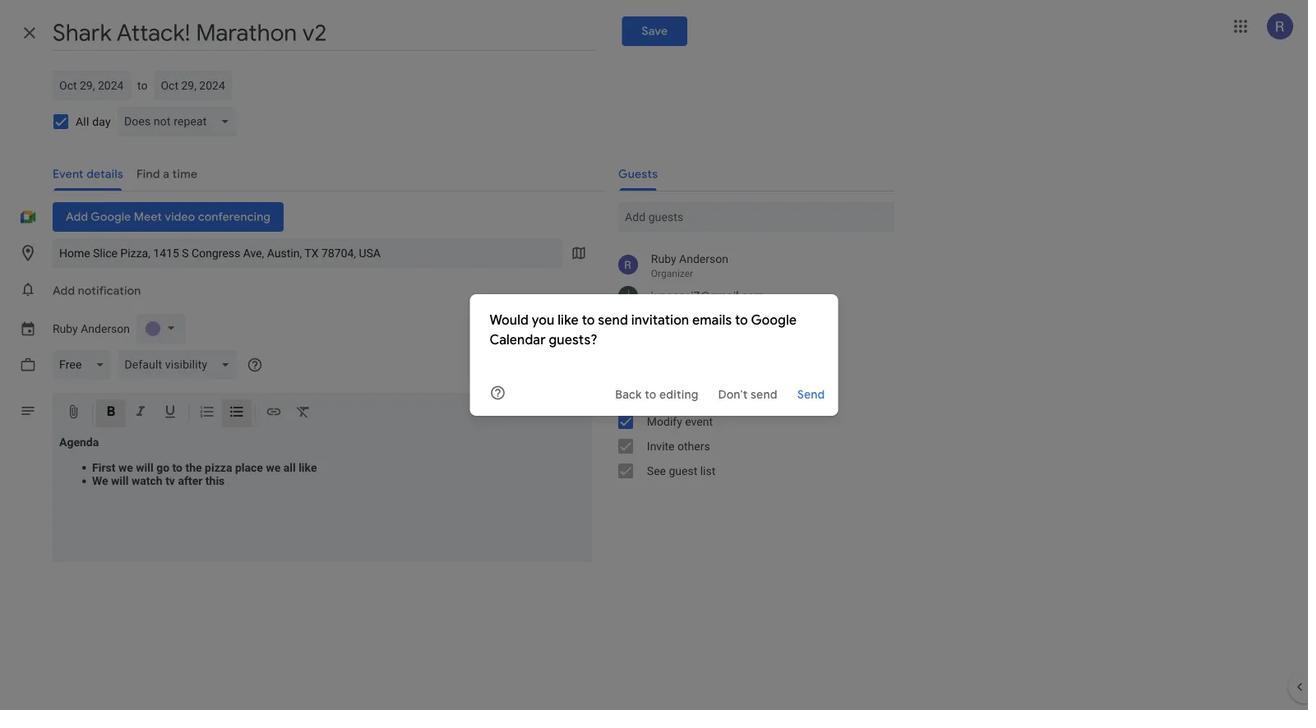 Task type: describe. For each thing, give the bounding box(es) containing it.
bold image
[[103, 404, 119, 423]]

like inside agenda first we will go to the pizza place we all like we will watch tv after this
[[299, 461, 317, 475]]

back to editing
[[615, 387, 699, 402]]

send inside would you like to send invitation emails to google calendar guests?
[[598, 312, 628, 329]]

1 horizontal spatial will
[[136, 461, 154, 475]]

back to editing button
[[609, 380, 705, 410]]

event
[[686, 415, 713, 429]]

ruby anderson, organizer tree item
[[605, 248, 895, 283]]

like inside would you like to send invitation emails to google calendar guests?
[[558, 312, 579, 329]]

Description text field
[[53, 436, 592, 559]]

watch
[[132, 475, 163, 488]]

back
[[615, 387, 642, 402]]

numbered list image
[[199, 404, 216, 423]]

this
[[206, 475, 225, 488]]

see
[[647, 464, 666, 478]]

calendar
[[490, 332, 546, 349]]

save
[[642, 24, 668, 39]]

don't send button
[[712, 380, 785, 410]]

lachlandinoo@gmail.com tree item
[[605, 309, 895, 336]]

1 we from the left
[[118, 461, 133, 475]]

add notification button
[[46, 276, 148, 306]]

organizer
[[651, 268, 694, 280]]

send button
[[791, 380, 832, 410]]

permissions
[[651, 390, 714, 404]]

lachlandinoo@gmail.com
[[651, 316, 782, 329]]

all day
[[76, 115, 111, 128]]

would you like to send invitation emails to google calendar guests? dialog
[[470, 295, 839, 416]]

tv
[[165, 475, 175, 488]]

all
[[76, 115, 89, 128]]

0 horizontal spatial will
[[111, 475, 129, 488]]

guests?
[[549, 332, 598, 349]]

anderson for ruby anderson organizer
[[680, 252, 729, 266]]

add notification
[[53, 284, 141, 299]]

day
[[92, 115, 111, 128]]

the
[[185, 461, 202, 475]]

after
[[178, 475, 203, 488]]

ruby anderson organizer
[[651, 252, 729, 280]]

to inside back to editing button
[[645, 387, 657, 402]]

list
[[701, 464, 716, 478]]

insert link image
[[266, 404, 282, 423]]

Title text field
[[53, 15, 596, 51]]

invite
[[647, 440, 675, 453]]



Task type: vqa. For each thing, say whether or not it's contained in the screenshot.
Save
yes



Task type: locate. For each thing, give the bounding box(es) containing it.
we left all
[[266, 461, 281, 475]]

we right first
[[118, 461, 133, 475]]

guest
[[619, 390, 649, 404]]

*
[[784, 316, 789, 329]]

to inside agenda first we will go to the pizza place we all like we will watch tv after this
[[172, 461, 183, 475]]

agenda first we will go to the pizza place we all like we will watch tv after this
[[59, 436, 317, 488]]

anderson up organizer
[[680, 252, 729, 266]]

go
[[156, 461, 170, 475]]

0 vertical spatial anderson
[[680, 252, 729, 266]]

1 horizontal spatial ruby
[[651, 252, 677, 266]]

all
[[284, 461, 296, 475]]

send
[[798, 387, 826, 402]]

agenda
[[59, 436, 99, 450]]

2 we from the left
[[266, 461, 281, 475]]

pizza
[[205, 461, 232, 475]]

like right all
[[299, 461, 317, 475]]

modify
[[647, 415, 683, 429]]

see guest list
[[647, 464, 716, 478]]

will left go
[[136, 461, 154, 475]]

place
[[235, 461, 263, 475]]

first
[[92, 461, 116, 475]]

ruby up organizer
[[651, 252, 677, 266]]

you
[[532, 312, 555, 329]]

anderson down the notification
[[81, 322, 130, 336]]

0 horizontal spatial send
[[598, 312, 628, 329]]

would
[[490, 312, 529, 329]]

save button
[[622, 16, 688, 46]]

ruby for ruby anderson
[[53, 322, 78, 336]]

we
[[92, 475, 108, 488]]

0 vertical spatial like
[[558, 312, 579, 329]]

anderson
[[680, 252, 729, 266], [81, 322, 130, 336]]

group
[[605, 385, 895, 484]]

1 vertical spatial anderson
[[81, 322, 130, 336]]

junececi7@gmail.com
[[651, 289, 765, 303]]

guest permissions
[[619, 390, 714, 404]]

1 vertical spatial like
[[299, 461, 317, 475]]

0 horizontal spatial we
[[118, 461, 133, 475]]

1 horizontal spatial send
[[751, 387, 778, 402]]

italic image
[[132, 404, 149, 423]]

ruby
[[651, 252, 677, 266], [53, 322, 78, 336]]

0 vertical spatial send
[[598, 312, 628, 329]]

formatting options toolbar
[[53, 393, 592, 433]]

0 vertical spatial ruby
[[651, 252, 677, 266]]

anderson for ruby anderson
[[81, 322, 130, 336]]

notification
[[78, 284, 141, 299]]

send left invitation
[[598, 312, 628, 329]]

send right don't
[[751, 387, 778, 402]]

ruby anderson
[[53, 322, 130, 336]]

0 horizontal spatial ruby
[[53, 322, 78, 336]]

invite others
[[647, 440, 711, 453]]

1 horizontal spatial we
[[266, 461, 281, 475]]

anderson inside ruby anderson organizer
[[680, 252, 729, 266]]

1 vertical spatial ruby
[[53, 322, 78, 336]]

guest
[[669, 464, 698, 478]]

junececi7@gmail.com tree item
[[605, 283, 895, 309]]

lachlandinoo@gmail.com *
[[651, 316, 789, 329]]

ruby for ruby anderson organizer
[[651, 252, 677, 266]]

add
[[53, 284, 75, 299]]

editing
[[660, 387, 699, 402]]

to
[[137, 79, 148, 92], [582, 312, 595, 329], [736, 312, 749, 329], [645, 387, 657, 402], [172, 461, 183, 475]]

modify event
[[647, 415, 713, 429]]

would you like to send invitation emails to google calendar guests?
[[490, 312, 797, 349]]

google
[[751, 312, 797, 329]]

invitation
[[632, 312, 690, 329]]

like
[[558, 312, 579, 329], [299, 461, 317, 475]]

don't send
[[719, 387, 778, 402]]

0 horizontal spatial like
[[299, 461, 317, 475]]

others
[[678, 440, 711, 453]]

will right we
[[111, 475, 129, 488]]

1 vertical spatial send
[[751, 387, 778, 402]]

remove formatting image
[[295, 404, 312, 423]]

we
[[118, 461, 133, 475], [266, 461, 281, 475]]

don't
[[719, 387, 748, 402]]

1 horizontal spatial anderson
[[680, 252, 729, 266]]

1 horizontal spatial like
[[558, 312, 579, 329]]

underline image
[[162, 404, 179, 423]]

emails
[[693, 312, 732, 329]]

would you like to send invitation emails to google calendar guests? heading
[[490, 311, 819, 350]]

send inside don't send button
[[751, 387, 778, 402]]

send
[[598, 312, 628, 329], [751, 387, 778, 402]]

like up guests?
[[558, 312, 579, 329]]

ruby inside ruby anderson organizer
[[651, 252, 677, 266]]

guests invited to this event. tree
[[605, 248, 895, 336]]

bulleted list image
[[229, 404, 245, 423]]

ruby down add
[[53, 322, 78, 336]]

0 horizontal spatial anderson
[[81, 322, 130, 336]]

will
[[136, 461, 154, 475], [111, 475, 129, 488]]

group containing guest permissions
[[605, 385, 895, 484]]



